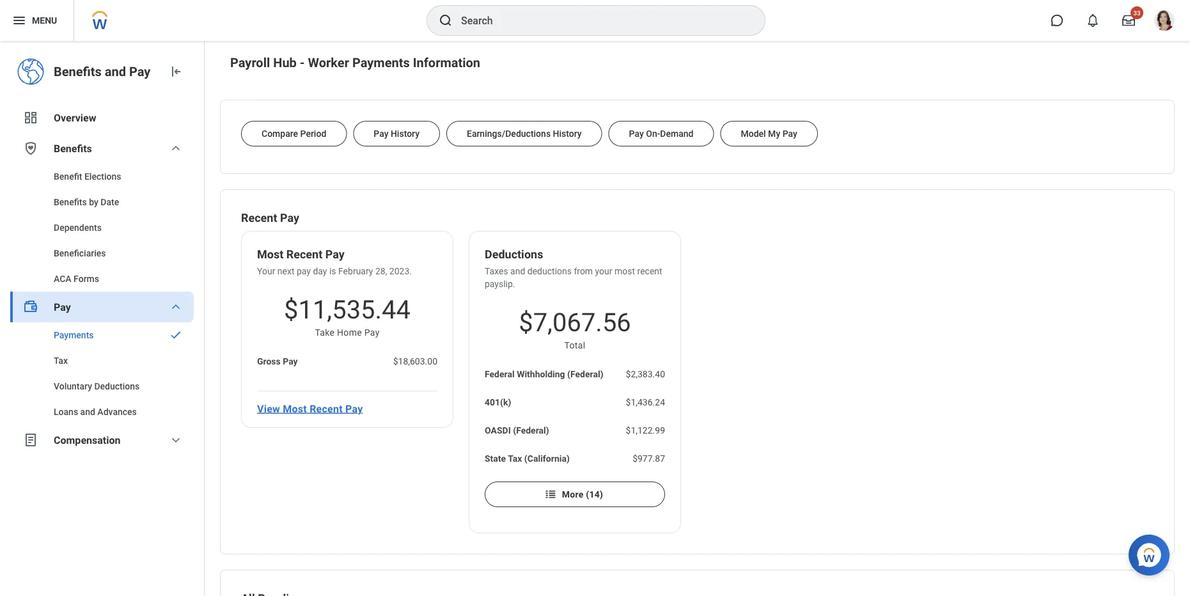 Task type: locate. For each thing, give the bounding box(es) containing it.
benefits by date
[[54, 197, 119, 207]]

tax right 'state'
[[508, 453, 522, 464]]

date
[[101, 197, 119, 207]]

advances
[[97, 407, 137, 417]]

3 benefits from the top
[[54, 197, 87, 207]]

0 vertical spatial (federal)
[[568, 369, 604, 379]]

1 horizontal spatial (federal)
[[568, 369, 604, 379]]

pay
[[129, 64, 151, 79], [374, 128, 389, 139], [629, 128, 644, 139], [783, 128, 798, 139], [280, 211, 299, 225], [326, 248, 345, 261], [54, 301, 71, 313], [365, 328, 380, 338], [283, 356, 298, 367], [346, 403, 363, 415]]

and right loans
[[80, 407, 95, 417]]

1 vertical spatial tax
[[508, 453, 522, 464]]

0 vertical spatial benefits
[[54, 64, 102, 79]]

deductions up advances
[[94, 381, 140, 392]]

1 history from the left
[[391, 128, 420, 139]]

payments right worker
[[353, 55, 410, 70]]

2 vertical spatial recent
[[310, 403, 343, 415]]

most inside button
[[283, 403, 307, 415]]

forms
[[74, 274, 99, 284]]

earnings/deductions
[[467, 128, 551, 139]]

benefits left by
[[54, 197, 87, 207]]

gross pay
[[257, 356, 298, 367]]

model my pay button
[[721, 121, 818, 147]]

most inside most recent pay your next pay day is february 28, 2023.
[[257, 248, 284, 261]]

0 vertical spatial and
[[105, 64, 126, 79]]

0 horizontal spatial deductions
[[94, 381, 140, 392]]

(federal)
[[568, 369, 604, 379], [513, 425, 549, 436]]

0 vertical spatial recent
[[241, 211, 277, 225]]

0 vertical spatial deductions
[[485, 248, 544, 261]]

(federal) up state tax (california)
[[513, 425, 549, 436]]

deductions inside "link"
[[94, 381, 140, 392]]

your
[[595, 266, 613, 276]]

deductions inside deductions taxes and deductions from your most recent payslip.
[[485, 248, 544, 261]]

benefit elections link
[[10, 164, 194, 189]]

taxes and deductions from your most recent payslip. element
[[485, 265, 665, 291]]

2 vertical spatial benefits
[[54, 197, 87, 207]]

1 horizontal spatial and
[[105, 64, 126, 79]]

1 benefits from the top
[[54, 64, 102, 79]]

0 horizontal spatial payments
[[54, 330, 94, 340]]

next
[[278, 266, 295, 276]]

0 horizontal spatial (federal)
[[513, 425, 549, 436]]

state
[[485, 453, 506, 464]]

home
[[337, 328, 362, 338]]

1 vertical spatial deductions
[[94, 381, 140, 392]]

taxes
[[485, 266, 508, 276]]

dashboard image
[[23, 110, 38, 125]]

(14)
[[586, 489, 604, 500]]

0 horizontal spatial tax
[[54, 355, 68, 366]]

chevron down small image inside benefits dropdown button
[[168, 141, 184, 156]]

1 vertical spatial recent
[[287, 248, 323, 261]]

february
[[339, 266, 373, 276]]

voluntary
[[54, 381, 92, 392]]

benefits image
[[23, 141, 38, 156]]

recent inside button
[[310, 403, 343, 415]]

2 horizontal spatial and
[[511, 266, 526, 276]]

is
[[330, 266, 336, 276]]

and inside 'link'
[[80, 407, 95, 417]]

1 vertical spatial benefits
[[54, 142, 92, 155]]

recent right view
[[310, 403, 343, 415]]

benefits for benefits by date
[[54, 197, 87, 207]]

0 horizontal spatial history
[[391, 128, 420, 139]]

worker
[[308, 55, 349, 70]]

elections
[[84, 171, 121, 182]]

pay element
[[10, 323, 194, 425]]

transformation import image
[[168, 64, 184, 79]]

2 chevron down small image from the top
[[168, 299, 184, 315]]

and
[[105, 64, 126, 79], [511, 266, 526, 276], [80, 407, 95, 417]]

1 horizontal spatial tax
[[508, 453, 522, 464]]

401(k)
[[485, 397, 512, 408]]

1 horizontal spatial deductions
[[485, 248, 544, 261]]

justify image
[[12, 13, 27, 28]]

0 horizontal spatial and
[[80, 407, 95, 417]]

payments
[[353, 55, 410, 70], [54, 330, 94, 340]]

chevron down small image
[[168, 141, 184, 156], [168, 299, 184, 315]]

federal withholding (federal)
[[485, 369, 604, 379]]

benefits up overview
[[54, 64, 102, 79]]

pay button
[[10, 292, 194, 323]]

1 chevron down small image from the top
[[168, 141, 184, 156]]

more (14) button
[[485, 482, 665, 507]]

benefits
[[54, 64, 102, 79], [54, 142, 92, 155], [54, 197, 87, 207]]

most
[[257, 248, 284, 261], [283, 403, 307, 415]]

chevron down small image inside pay dropdown button
[[168, 299, 184, 315]]

1 vertical spatial most
[[283, 403, 307, 415]]

2 history from the left
[[553, 128, 582, 139]]

1 vertical spatial payments
[[54, 330, 94, 340]]

recent up pay at top left
[[287, 248, 323, 261]]

deductions up taxes
[[485, 248, 544, 261]]

your next pay day is february 28, 2023. element
[[257, 265, 412, 278]]

1 vertical spatial (federal)
[[513, 425, 549, 436]]

benefits button
[[10, 133, 194, 164]]

tax up voluntary
[[54, 355, 68, 366]]

more
[[562, 489, 584, 500]]

0 vertical spatial tax
[[54, 355, 68, 366]]

loans and advances link
[[10, 399, 194, 425]]

benefits up benefit
[[54, 142, 92, 155]]

history
[[391, 128, 420, 139], [553, 128, 582, 139]]

information
[[413, 55, 481, 70]]

$977.87
[[633, 453, 665, 464]]

33 button
[[1115, 6, 1144, 35]]

1 vertical spatial chevron down small image
[[168, 299, 184, 315]]

0 vertical spatial chevron down small image
[[168, 141, 184, 156]]

pay on-demand button
[[609, 121, 714, 147]]

$18,603.00
[[393, 356, 438, 367]]

deductions taxes and deductions from your most recent payslip.
[[485, 248, 663, 289]]

loans
[[54, 407, 78, 417]]

(federal) down total
[[568, 369, 604, 379]]

tax
[[54, 355, 68, 366], [508, 453, 522, 464]]

pay history button
[[353, 121, 440, 147]]

compensation button
[[10, 425, 194, 456]]

and for advances
[[80, 407, 95, 417]]

your
[[257, 266, 275, 276]]

earnings/deductions history
[[467, 128, 582, 139]]

$1,122.99
[[626, 425, 665, 436]]

list view image
[[544, 488, 557, 501]]

benefits inside dropdown button
[[54, 142, 92, 155]]

navigation pane region
[[0, 41, 205, 596]]

deductions element
[[485, 247, 544, 265]]

most right view
[[283, 403, 307, 415]]

and up overview link
[[105, 64, 126, 79]]

compare period
[[262, 128, 327, 139]]

28,
[[376, 266, 387, 276]]

recent
[[638, 266, 663, 276]]

federal
[[485, 369, 515, 379]]

period
[[300, 128, 327, 139]]

most recent pay element
[[257, 247, 345, 265]]

0 vertical spatial most
[[257, 248, 284, 261]]

1 horizontal spatial history
[[553, 128, 582, 139]]

benefits and pay
[[54, 64, 151, 79]]

pay
[[297, 266, 311, 276]]

33
[[1134, 9, 1141, 17]]

recent inside most recent pay your next pay day is february 28, 2023.
[[287, 248, 323, 261]]

recent up 'your'
[[241, 211, 277, 225]]

1 vertical spatial and
[[511, 266, 526, 276]]

and down deductions "element"
[[511, 266, 526, 276]]

beneficiaries
[[54, 248, 106, 259]]

1 horizontal spatial payments
[[353, 55, 410, 70]]

benefit elections
[[54, 171, 121, 182]]

withholding
[[517, 369, 565, 379]]

on-
[[646, 128, 661, 139]]

2 vertical spatial and
[[80, 407, 95, 417]]

payslip.
[[485, 279, 515, 289]]

most up 'your'
[[257, 248, 284, 261]]

check image
[[168, 329, 184, 342]]

2 benefits from the top
[[54, 142, 92, 155]]

payments up "tax" link
[[54, 330, 94, 340]]

$11,535.44 take home pay
[[284, 295, 411, 338]]



Task type: describe. For each thing, give the bounding box(es) containing it.
dependents
[[54, 222, 102, 233]]

document alt image
[[23, 433, 38, 448]]

history for pay history
[[391, 128, 420, 139]]

benefits for benefits
[[54, 142, 92, 155]]

chevron down small image for pay
[[168, 299, 184, 315]]

task pay image
[[23, 299, 38, 315]]

pay inside $11,535.44 take home pay
[[365, 328, 380, 338]]

tax inside the pay element
[[54, 355, 68, 366]]

compare
[[262, 128, 298, 139]]

from
[[574, 266, 593, 276]]

notifications large image
[[1087, 14, 1100, 27]]

view most recent pay button
[[252, 396, 368, 422]]

aca forms
[[54, 274, 99, 284]]

chevron down small image
[[168, 433, 184, 448]]

pay inside dropdown button
[[54, 301, 71, 313]]

$7,067.56
[[519, 307, 631, 338]]

gross
[[257, 356, 281, 367]]

overview
[[54, 112, 96, 124]]

$1,436.24
[[626, 397, 665, 408]]

total
[[565, 340, 586, 351]]

dependents link
[[10, 215, 194, 241]]

pay inside most recent pay your next pay day is february 28, 2023.
[[326, 248, 345, 261]]

benefit
[[54, 171, 82, 182]]

Search Workday  search field
[[461, 6, 739, 35]]

benefits element
[[10, 164, 194, 292]]

earnings/deductions history button
[[447, 121, 603, 147]]

-
[[300, 55, 305, 70]]

$11,535.44
[[284, 295, 411, 325]]

most
[[615, 266, 635, 276]]

my
[[769, 128, 781, 139]]

aca forms link
[[10, 266, 194, 292]]

beneficiaries link
[[10, 241, 194, 266]]

voluntary deductions link
[[10, 374, 194, 399]]

chevron down small image for benefits
[[168, 141, 184, 156]]

benefits by date link
[[10, 189, 194, 215]]

profile logan mcneil image
[[1155, 10, 1175, 33]]

history for earnings/deductions history
[[553, 128, 582, 139]]

loans and advances
[[54, 407, 137, 417]]

payments inside the pay element
[[54, 330, 94, 340]]

voluntary deductions
[[54, 381, 140, 392]]

by
[[89, 197, 98, 207]]

more (14)
[[562, 489, 604, 500]]

most recent pay your next pay day is february 28, 2023.
[[257, 248, 412, 276]]

$2,383.40
[[626, 369, 665, 379]]

overview link
[[10, 102, 194, 133]]

payroll
[[230, 55, 270, 70]]

(california)
[[525, 453, 570, 464]]

benefits for benefits and pay
[[54, 64, 102, 79]]

hub
[[273, 55, 297, 70]]

pay history
[[374, 128, 420, 139]]

payments link
[[10, 323, 194, 348]]

benefits and pay element
[[54, 63, 158, 81]]

demand
[[661, 128, 694, 139]]

payroll hub - worker payments information
[[230, 55, 481, 70]]

deductions
[[528, 266, 572, 276]]

take
[[315, 328, 335, 338]]

oasdi
[[485, 425, 511, 436]]

0 vertical spatial payments
[[353, 55, 410, 70]]

model my pay
[[741, 128, 798, 139]]

model
[[741, 128, 766, 139]]

2023.
[[390, 266, 412, 276]]

and inside deductions taxes and deductions from your most recent payslip.
[[511, 266, 526, 276]]

tax link
[[10, 348, 194, 374]]

pay on-demand
[[629, 128, 694, 139]]

day
[[313, 266, 327, 276]]

view most recent pay
[[257, 403, 363, 415]]

view
[[257, 403, 280, 415]]

state tax (california)
[[485, 453, 570, 464]]

menu
[[32, 15, 57, 26]]

compensation
[[54, 434, 121, 446]]

aca
[[54, 274, 71, 284]]

search image
[[438, 13, 454, 28]]

compare period button
[[241, 121, 347, 147]]

oasdi (federal)
[[485, 425, 549, 436]]

and for pay
[[105, 64, 126, 79]]

$7,067.56 total
[[519, 307, 631, 351]]

menu button
[[0, 0, 74, 41]]

inbox large image
[[1123, 14, 1136, 27]]



Task type: vqa. For each thing, say whether or not it's contained in the screenshot.


